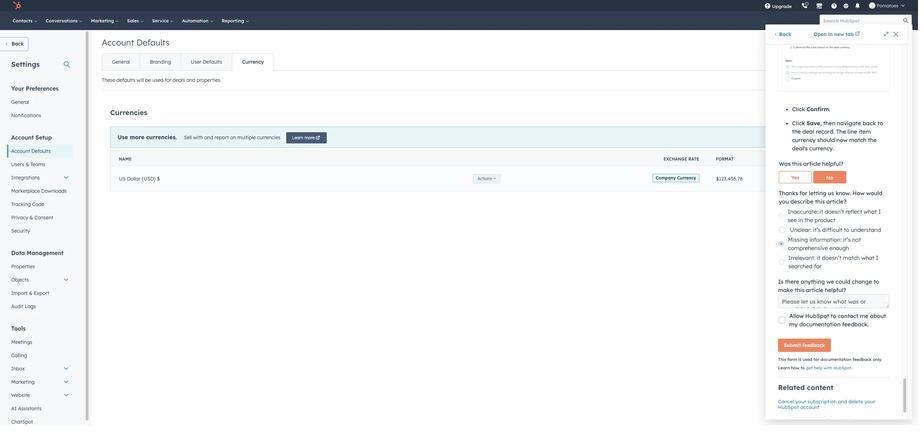 Task type: vqa. For each thing, say whether or not it's contained in the screenshot.
Back on the top
yes



Task type: describe. For each thing, give the bounding box(es) containing it.
marketing button
[[7, 375, 73, 389]]

actions
[[478, 176, 492, 181]]

calling link
[[7, 349, 73, 362]]

currencies
[[110, 108, 147, 117]]

1 vertical spatial and
[[204, 134, 213, 141]]

exchange
[[664, 156, 687, 162]]

format
[[716, 156, 734, 162]]

service link
[[148, 11, 178, 30]]

sales
[[127, 18, 140, 23]]

audit logs link
[[7, 300, 73, 313]]

learn
[[292, 135, 303, 140]]

settings image
[[843, 3, 849, 9]]

pomatoes button
[[865, 0, 909, 11]]

objects
[[11, 277, 29, 283]]

tools
[[11, 325, 26, 332]]

search image
[[904, 18, 908, 23]]

0 horizontal spatial and
[[186, 77, 195, 83]]

ai
[[11, 406, 17, 412]]

pomatoes
[[877, 3, 899, 8]]

account setup
[[11, 134, 52, 141]]

ai assistants
[[11, 406, 42, 412]]

notifications image
[[855, 3, 861, 9]]

used
[[152, 77, 163, 83]]

these
[[102, 77, 115, 83]]

reporting
[[222, 18, 245, 23]]

sales link
[[123, 11, 148, 30]]

website
[[11, 392, 30, 399]]

back
[[12, 41, 24, 47]]

general link for account
[[102, 54, 140, 70]]

with
[[193, 134, 203, 141]]

export
[[34, 290, 49, 296]]

use more currencies.
[[118, 134, 177, 141]]

properties
[[11, 264, 35, 270]]

data
[[11, 250, 25, 257]]

company currency
[[656, 175, 696, 180]]

$
[[157, 176, 160, 182]]

multiple
[[237, 134, 256, 141]]

hubspot link
[[8, 1, 26, 10]]

& for teams
[[26, 161, 29, 168]]

ai assistants link
[[7, 402, 73, 415]]

1 vertical spatial currency
[[677, 175, 696, 180]]

us
[[119, 176, 126, 182]]

Search HubSpot search field
[[820, 15, 906, 27]]

marketing inside button
[[11, 379, 35, 385]]

settings link
[[842, 2, 850, 9]]

your preferences
[[11, 85, 59, 92]]

navigation containing general
[[102, 53, 274, 71]]

currencies
[[257, 134, 281, 141]]

meetings link
[[7, 336, 73, 349]]

search button
[[900, 15, 912, 27]]

menu containing pomatoes
[[760, 0, 910, 11]]

integrations button
[[7, 171, 73, 184]]

import
[[11, 290, 28, 296]]

report
[[215, 134, 229, 141]]

use
[[118, 134, 128, 141]]

marketing link
[[87, 11, 123, 30]]

dollar
[[127, 176, 141, 182]]

tracking code link
[[7, 198, 73, 211]]

service
[[152, 18, 170, 23]]

properties link
[[7, 260, 73, 273]]

reporting link
[[218, 11, 253, 30]]

user
[[191, 59, 201, 65]]

tracking code
[[11, 201, 44, 208]]

marketplaces button
[[812, 0, 827, 11]]

tracking
[[11, 201, 31, 208]]

calling icon button
[[799, 1, 811, 10]]

account for users & teams
[[11, 134, 34, 141]]

properties.
[[197, 77, 221, 83]]

audit logs
[[11, 303, 36, 310]]

sell
[[184, 134, 192, 141]]

currencies.
[[146, 134, 177, 141]]

your preferences element
[[7, 85, 73, 122]]

security link
[[7, 224, 73, 238]]

notifications
[[11, 112, 41, 119]]

will
[[137, 77, 144, 83]]

hubspot image
[[13, 1, 21, 10]]

users & teams
[[11, 161, 45, 168]]

help image
[[831, 3, 837, 9]]

contacts link
[[8, 11, 42, 30]]

help button
[[828, 0, 840, 11]]

& for export
[[29, 290, 32, 296]]

rate
[[689, 156, 699, 162]]



Task type: locate. For each thing, give the bounding box(es) containing it.
more
[[130, 134, 144, 141], [305, 135, 315, 140]]

company
[[656, 175, 676, 180]]

currencies banner
[[110, 104, 907, 120]]

general for account
[[112, 59, 130, 65]]

sell with and report on multiple currencies
[[184, 134, 281, 141]]

marketing left the sales
[[91, 18, 115, 23]]

0 horizontal spatial more
[[130, 134, 144, 141]]

learn more link
[[286, 132, 327, 143]]

consent
[[34, 215, 53, 221]]

account up users
[[11, 148, 30, 154]]

1 vertical spatial general link
[[7, 96, 73, 109]]

1 vertical spatial account
[[11, 134, 34, 141]]

user defaults link
[[181, 54, 232, 70]]

conversations link
[[42, 11, 87, 30]]

branding
[[150, 59, 171, 65]]

import & export
[[11, 290, 49, 296]]

1 horizontal spatial general link
[[102, 54, 140, 70]]

be
[[145, 77, 151, 83]]

0 horizontal spatial general link
[[7, 96, 73, 109]]

logs
[[25, 303, 36, 310]]

0 vertical spatial account defaults
[[102, 37, 170, 48]]

name
[[119, 156, 132, 162]]

0 vertical spatial marketing
[[91, 18, 115, 23]]

more for use
[[130, 134, 144, 141]]

for
[[165, 77, 171, 83]]

& right users
[[26, 161, 29, 168]]

automation
[[182, 18, 210, 23]]

defaults for user defaults link
[[203, 59, 222, 65]]

& left "export"
[[29, 290, 32, 296]]

1 horizontal spatial and
[[204, 134, 213, 141]]

calling
[[11, 352, 27, 359]]

1 horizontal spatial defaults
[[136, 37, 170, 48]]

0 vertical spatial and
[[186, 77, 195, 83]]

& inside data management "element"
[[29, 290, 32, 296]]

0 horizontal spatial account defaults
[[11, 148, 51, 154]]

1 vertical spatial defaults
[[203, 59, 222, 65]]

users
[[11, 161, 24, 168]]

account defaults
[[102, 37, 170, 48], [11, 148, 51, 154]]

tools element
[[7, 325, 73, 425]]

1 horizontal spatial marketing
[[91, 18, 115, 23]]

notifications link
[[7, 109, 73, 122]]

setup
[[36, 134, 52, 141]]

user defaults
[[191, 59, 222, 65]]

& right privacy
[[30, 215, 33, 221]]

on
[[230, 134, 236, 141]]

1 vertical spatial &
[[30, 215, 33, 221]]

0 vertical spatial account
[[102, 37, 134, 48]]

back link
[[0, 37, 28, 51]]

privacy
[[11, 215, 28, 221]]

0 horizontal spatial general
[[11, 99, 29, 105]]

defaults inside account defaults link
[[31, 148, 51, 154]]

inbox
[[11, 366, 25, 372]]

privacy & consent
[[11, 215, 53, 221]]

marketplace downloads link
[[7, 184, 73, 198]]

0 vertical spatial general link
[[102, 54, 140, 70]]

more right learn
[[305, 135, 315, 140]]

marketing up website
[[11, 379, 35, 385]]

security
[[11, 228, 30, 234]]

and right with
[[204, 134, 213, 141]]

downloads
[[41, 188, 67, 194]]

data management element
[[7, 249, 73, 313]]

general down your
[[11, 99, 29, 105]]

objects button
[[7, 273, 73, 287]]

preferences
[[26, 85, 59, 92]]

2 vertical spatial &
[[29, 290, 32, 296]]

general for your
[[11, 99, 29, 105]]

defaults right user
[[203, 59, 222, 65]]

account down marketing link
[[102, 37, 134, 48]]

0 vertical spatial currency
[[242, 59, 264, 65]]

assistants
[[18, 406, 42, 412]]

1 horizontal spatial account defaults
[[102, 37, 170, 48]]

and right deals
[[186, 77, 195, 83]]

2 vertical spatial account
[[11, 148, 30, 154]]

users & teams link
[[7, 158, 73, 171]]

upgrade image
[[765, 3, 771, 9]]

branding link
[[140, 54, 181, 70]]

0 horizontal spatial defaults
[[31, 148, 51, 154]]

general inside your preferences element
[[11, 99, 29, 105]]

account defaults down sales link in the left top of the page
[[102, 37, 170, 48]]

notifications button
[[852, 0, 864, 11]]

tyler black image
[[869, 2, 876, 9]]

learn more
[[292, 135, 315, 140]]

account left setup
[[11, 134, 34, 141]]

account defaults inside "account setup" element
[[11, 148, 51, 154]]

account for branding
[[102, 37, 134, 48]]

defaults inside user defaults link
[[203, 59, 222, 65]]

us dollar (usd) $
[[119, 176, 160, 182]]

code
[[32, 201, 44, 208]]

general
[[112, 59, 130, 65], [11, 99, 29, 105]]

& for consent
[[30, 215, 33, 221]]

currency
[[242, 59, 264, 65], [677, 175, 696, 180]]

account setup element
[[7, 134, 73, 238]]

inbox button
[[7, 362, 73, 375]]

general link for your
[[7, 96, 73, 109]]

deals
[[173, 77, 185, 83]]

account defaults up users & teams
[[11, 148, 51, 154]]

actions button
[[473, 174, 500, 183]]

1 vertical spatial account defaults
[[11, 148, 51, 154]]

2 horizontal spatial defaults
[[203, 59, 222, 65]]

0 horizontal spatial marketing
[[11, 379, 35, 385]]

defaults for account defaults link
[[31, 148, 51, 154]]

0 vertical spatial &
[[26, 161, 29, 168]]

navigation
[[102, 53, 274, 71]]

1 horizontal spatial more
[[305, 135, 315, 140]]

audit
[[11, 303, 23, 310]]

marketplace
[[11, 188, 40, 194]]

1 vertical spatial marketing
[[11, 379, 35, 385]]

settings
[[11, 60, 40, 69]]

management
[[27, 250, 64, 257]]

automation link
[[178, 11, 218, 30]]

1 vertical spatial general
[[11, 99, 29, 105]]

0 vertical spatial defaults
[[136, 37, 170, 48]]

exchange rate
[[664, 156, 699, 162]]

menu
[[760, 0, 910, 11]]

calling icon image
[[802, 3, 808, 9]]

data management
[[11, 250, 64, 257]]

general link down preferences
[[7, 96, 73, 109]]

menu item
[[797, 0, 798, 11]]

defaults
[[117, 77, 135, 83]]

0 vertical spatial general
[[112, 59, 130, 65]]

upgrade
[[772, 3, 792, 9]]

marketplace downloads
[[11, 188, 67, 194]]

(usd)
[[142, 176, 156, 182]]

conversations
[[46, 18, 79, 23]]

0 horizontal spatial currency
[[242, 59, 264, 65]]

these defaults will be used for deals and properties.
[[102, 77, 221, 83]]

more right use
[[130, 134, 144, 141]]

privacy & consent link
[[7, 211, 73, 224]]

more for learn
[[305, 135, 315, 140]]

marketplaces image
[[816, 3, 823, 9]]

2 vertical spatial defaults
[[31, 148, 51, 154]]

import & export link
[[7, 287, 73, 300]]

1 horizontal spatial general
[[112, 59, 130, 65]]

$123,456.78
[[716, 176, 743, 182]]

defaults up users & teams link on the top left of page
[[31, 148, 51, 154]]

1 horizontal spatial currency
[[677, 175, 696, 180]]

account
[[102, 37, 134, 48], [11, 134, 34, 141], [11, 148, 30, 154]]

general link up 'defaults'
[[102, 54, 140, 70]]

your
[[11, 85, 24, 92]]

integrations
[[11, 175, 40, 181]]

defaults up branding link
[[136, 37, 170, 48]]

general up 'defaults'
[[112, 59, 130, 65]]



